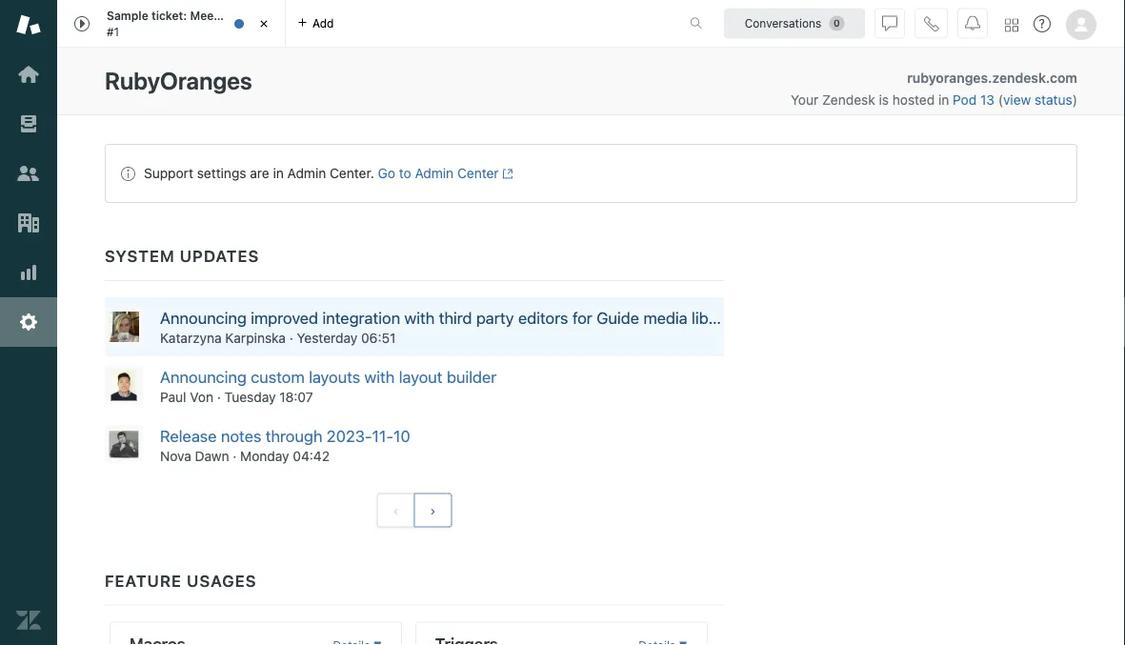 Task type: vqa. For each thing, say whether or not it's contained in the screenshot.
Min inside Reporting and analytics heading
no



Task type: describe. For each thing, give the bounding box(es) containing it.
notifications image
[[966, 16, 981, 31]]

katarzyna karpinska
[[160, 330, 286, 346]]

updates
[[180, 246, 259, 265]]

go
[[378, 165, 396, 181]]

view
[[1004, 92, 1032, 108]]

views image
[[16, 112, 41, 136]]

ticket
[[243, 9, 275, 22]]

button displays agent's chat status as invisible. image
[[883, 16, 898, 31]]

monday
[[240, 448, 289, 464]]

feature usages
[[105, 571, 257, 590]]

reporting image
[[16, 260, 41, 285]]

announcing improved integration with third party editors for guide media library
[[160, 308, 737, 327]]

tab containing sample ticket: meet the ticket
[[57, 0, 286, 48]]

system updates
[[105, 246, 259, 265]]

2023-
[[327, 426, 372, 445]]

zendesk products image
[[1006, 19, 1019, 32]]

get started image
[[16, 62, 41, 87]]

pod 13 link
[[953, 92, 999, 108]]

admin image
[[16, 310, 41, 335]]

announcing for announcing improved integration with third party editors for guide media library
[[160, 308, 247, 327]]

zendesk image
[[16, 608, 41, 633]]

rubyoranges .zendesk.com your zendesk is hosted in pod 13 ( view status )
[[791, 70, 1078, 108]]

get help image
[[1034, 15, 1051, 32]]

support settings are in admin center.
[[144, 165, 374, 181]]

)
[[1073, 92, 1078, 108]]

organizations image
[[16, 211, 41, 235]]

announcing for announcing custom layouts with layout builder
[[160, 367, 247, 386]]

view status link
[[1004, 92, 1073, 108]]

center
[[458, 165, 499, 181]]

main element
[[0, 0, 57, 645]]

editors
[[518, 308, 569, 327]]

(
[[999, 92, 1004, 108]]

improved
[[251, 308, 318, 327]]

›
[[430, 502, 436, 518]]

0 horizontal spatial in
[[273, 165, 284, 181]]

conversations button
[[724, 8, 866, 39]]

‹
[[393, 502, 399, 518]]

layouts
[[309, 367, 360, 386]]

in inside rubyoranges .zendesk.com your zendesk is hosted in pod 13 ( view status )
[[939, 92, 950, 108]]

06:51
[[361, 330, 396, 346]]

von
[[190, 389, 214, 405]]

library
[[692, 308, 737, 327]]

through
[[266, 426, 323, 445]]

karpinska
[[225, 330, 286, 346]]

go to admin center link
[[378, 165, 514, 181]]

rubyoranges
[[105, 67, 252, 95]]

feature
[[105, 571, 182, 590]]

usages
[[187, 571, 257, 590]]



Task type: locate. For each thing, give the bounding box(es) containing it.
0 horizontal spatial admin
[[287, 165, 326, 181]]

admin right 'to' at the left of page
[[415, 165, 454, 181]]

meet
[[190, 9, 218, 22]]

1 horizontal spatial with
[[405, 308, 435, 327]]

in left 'pod'
[[939, 92, 950, 108]]

tuesday
[[225, 389, 276, 405]]

1 vertical spatial with
[[365, 367, 395, 386]]

status
[[1035, 92, 1073, 108]]

zendesk
[[823, 92, 876, 108]]

11-
[[372, 426, 394, 445]]

close image
[[255, 14, 274, 33]]

sample ticket: meet the ticket #1
[[107, 9, 275, 38]]

sample
[[107, 9, 148, 22]]

13
[[981, 92, 995, 108]]

yesterday
[[297, 330, 358, 346]]

0 vertical spatial in
[[939, 92, 950, 108]]

notes
[[221, 426, 262, 445]]

nova dawn
[[160, 448, 229, 464]]

paul von
[[160, 389, 214, 405]]

with left third
[[405, 308, 435, 327]]

tab
[[57, 0, 286, 48]]

add button
[[286, 0, 346, 47]]

announcing up the katarzyna on the bottom of page
[[160, 308, 247, 327]]

admin left center.
[[287, 165, 326, 181]]

is
[[879, 92, 889, 108]]

in
[[939, 92, 950, 108], [273, 165, 284, 181]]

center.
[[330, 165, 374, 181]]

dawn
[[195, 448, 229, 464]]

yesterday 06:51
[[297, 330, 396, 346]]

support
[[144, 165, 193, 181]]

third
[[439, 308, 472, 327]]

for
[[573, 308, 593, 327]]

katarzyna
[[160, 330, 222, 346]]

‹ button
[[377, 493, 415, 527]]

media
[[644, 308, 688, 327]]

18:07
[[280, 389, 313, 405]]

custom
[[251, 367, 305, 386]]

announcing up 'von'
[[160, 367, 247, 386]]

pod
[[953, 92, 977, 108]]

tuesday 18:07
[[225, 389, 313, 405]]

2 admin from the left
[[415, 165, 454, 181]]

announcing custom layouts with layout builder
[[160, 367, 497, 386]]

1 vertical spatial in
[[273, 165, 284, 181]]

add
[[313, 17, 334, 30]]

1 announcing from the top
[[160, 308, 247, 327]]

zendesk support image
[[16, 12, 41, 37]]

04:42
[[293, 448, 330, 464]]

with for third
[[405, 308, 435, 327]]

1 vertical spatial announcing
[[160, 367, 247, 386]]

monday 04:42
[[240, 448, 330, 464]]

rubyoranges
[[908, 70, 989, 86]]

announcing
[[160, 308, 247, 327], [160, 367, 247, 386]]

.zendesk.com
[[989, 70, 1078, 86]]

tabs tab list
[[57, 0, 670, 48]]

with down 06:51 in the bottom left of the page
[[365, 367, 395, 386]]

2 announcing from the top
[[160, 367, 247, 386]]

release
[[160, 426, 217, 445]]

0 vertical spatial announcing
[[160, 308, 247, 327]]

your
[[791, 92, 819, 108]]

with
[[405, 308, 435, 327], [365, 367, 395, 386]]

are
[[250, 165, 269, 181]]

0 horizontal spatial with
[[365, 367, 395, 386]]

guide
[[597, 308, 640, 327]]

› button
[[414, 493, 452, 527]]

to
[[399, 165, 412, 181]]

party
[[476, 308, 514, 327]]

in right are
[[273, 165, 284, 181]]

with for layout
[[365, 367, 395, 386]]

(opens in a new tab) image
[[499, 168, 514, 179]]

conversations
[[745, 17, 822, 30]]

1 admin from the left
[[287, 165, 326, 181]]

the
[[221, 9, 240, 22]]

#1
[[107, 25, 119, 38]]

go to admin center
[[378, 165, 499, 181]]

0 vertical spatial with
[[405, 308, 435, 327]]

nova
[[160, 448, 191, 464]]

10
[[394, 426, 411, 445]]

status
[[105, 144, 1078, 203]]

layout
[[399, 367, 443, 386]]

builder
[[447, 367, 497, 386]]

hosted
[[893, 92, 935, 108]]

customers image
[[16, 161, 41, 186]]

release notes through 2023-11-10
[[160, 426, 411, 445]]

ticket:
[[151, 9, 187, 22]]

1 horizontal spatial admin
[[415, 165, 454, 181]]

admin
[[287, 165, 326, 181], [415, 165, 454, 181]]

status containing support settings are in admin center.
[[105, 144, 1078, 203]]

settings
[[197, 165, 246, 181]]

integration
[[323, 308, 400, 327]]

system
[[105, 246, 175, 265]]

1 horizontal spatial in
[[939, 92, 950, 108]]

paul
[[160, 389, 186, 405]]



